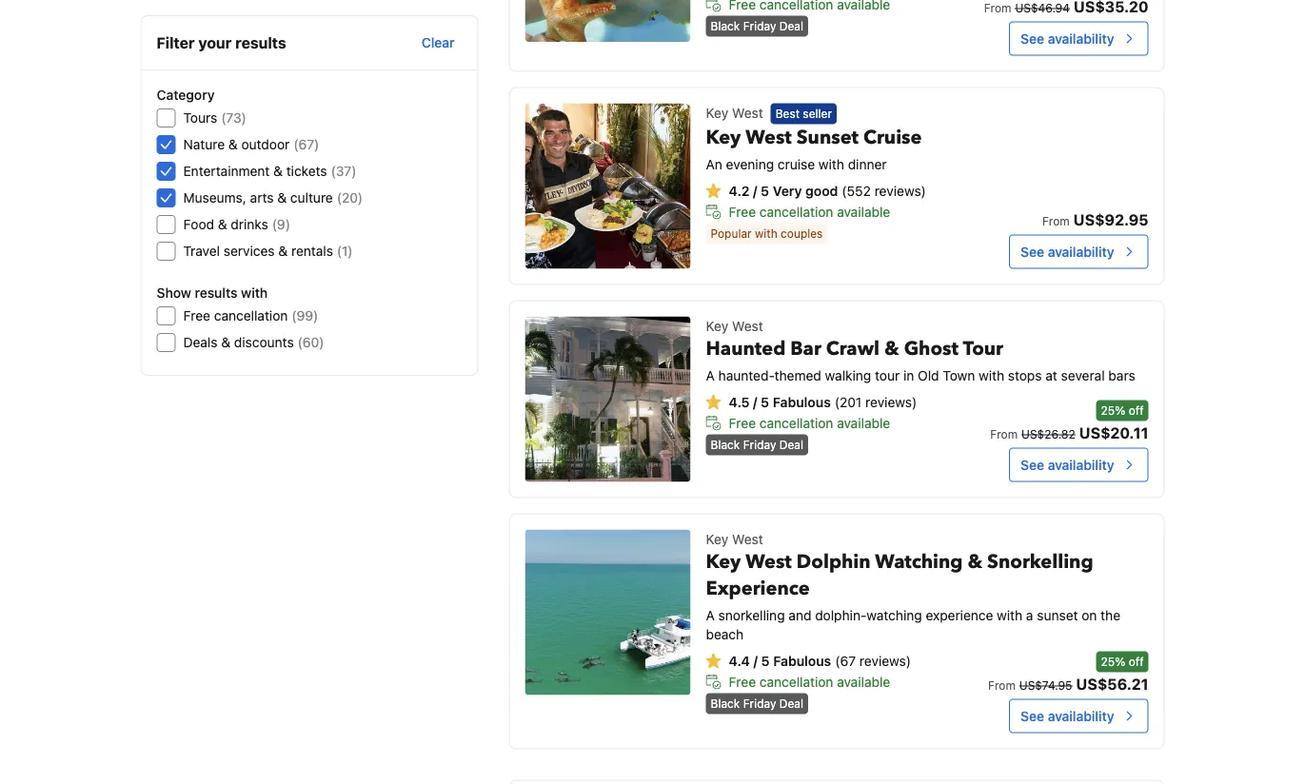 Task type: vqa. For each thing, say whether or not it's contained in the screenshot.
"Our"
no



Task type: locate. For each thing, give the bounding box(es) containing it.
key inside key west haunted bar crawl & ghost tour a haunted-themed walking tour in old town with stops at several bars
[[706, 318, 729, 334]]

black
[[711, 19, 740, 33], [711, 438, 740, 452], [711, 697, 740, 711]]

1 vertical spatial 5
[[761, 394, 769, 410]]

black up key west at the right top of the page
[[711, 19, 740, 33]]

5 right 4.5
[[761, 394, 769, 410]]

1 25% from the top
[[1101, 404, 1126, 417]]

0 vertical spatial 5
[[761, 183, 769, 199]]

old
[[918, 367, 940, 383]]

5 for sunset
[[761, 183, 769, 199]]

dinner
[[848, 156, 887, 172]]

culture
[[290, 190, 333, 206]]

key inside the 'key west sunset cruise an evening cruise with dinner'
[[706, 124, 741, 151]]

1 vertical spatial black
[[711, 438, 740, 452]]

availability down from us$74.95 us$56.21 in the bottom of the page
[[1048, 708, 1115, 724]]

see availability down us$46.94
[[1021, 30, 1115, 46]]

results up free cancellation (99)
[[195, 285, 238, 301]]

from left us$26.82
[[991, 428, 1018, 441]]

1 vertical spatial a
[[706, 607, 715, 623]]

see down from us$92.95
[[1021, 244, 1045, 259]]

free down 4.5
[[729, 415, 756, 431]]

3 deal from the top
[[780, 697, 804, 711]]

haunted
[[706, 336, 786, 362]]

entertainment
[[183, 163, 270, 179]]

deal for bar
[[780, 438, 804, 452]]

& right food
[[218, 217, 227, 232]]

west for haunted
[[732, 318, 763, 334]]

sunset
[[797, 124, 859, 151]]

from us$26.82 us$20.11
[[991, 424, 1149, 442]]

free cancellation available up couples
[[729, 204, 891, 220]]

cancellation down 4.4 / 5 fabulous (67 reviews)
[[760, 674, 834, 690]]

0 vertical spatial friday
[[743, 19, 777, 33]]

2 see from the top
[[1021, 244, 1045, 259]]

0 vertical spatial free cancellation available
[[729, 204, 891, 220]]

deal up best
[[780, 19, 804, 33]]

a left haunted-
[[706, 367, 715, 383]]

food & drinks (9)
[[183, 217, 290, 232]]

museums, arts & culture (20)
[[183, 190, 363, 206]]

west for key
[[732, 531, 763, 547]]

from for us$74.95
[[988, 679, 1016, 693]]

0 vertical spatial /
[[753, 183, 757, 199]]

availability down us$46.94
[[1048, 30, 1115, 46]]

us$56.21
[[1077, 675, 1149, 693]]

reviews)
[[875, 183, 926, 199], [866, 394, 917, 410], [860, 653, 911, 669]]

see availability down from us$26.82 us$20.11
[[1021, 457, 1115, 473]]

your
[[198, 34, 232, 52]]

availability
[[1048, 30, 1115, 46], [1048, 244, 1115, 259], [1048, 457, 1115, 473], [1048, 708, 1115, 724]]

2 see availability from the top
[[1021, 244, 1115, 259]]

friday for key
[[743, 697, 777, 711]]

/ right 4.2
[[753, 183, 757, 199]]

key for key west sunset cruise
[[706, 124, 741, 151]]

with left a on the bottom of page
[[997, 607, 1023, 623]]

2 availability from the top
[[1048, 244, 1115, 259]]

2 25% off from the top
[[1101, 655, 1144, 669]]

see availability down from us$74.95 us$56.21 in the bottom of the page
[[1021, 708, 1115, 724]]

/ for key
[[754, 653, 758, 669]]

from
[[984, 1, 1012, 15], [1043, 215, 1070, 228], [991, 428, 1018, 441], [988, 679, 1016, 693]]

0 vertical spatial a
[[706, 367, 715, 383]]

deal
[[780, 19, 804, 33], [780, 438, 804, 452], [780, 697, 804, 711]]

& up tour
[[885, 336, 900, 362]]

1 25% off from the top
[[1101, 404, 1144, 417]]

1 vertical spatial results
[[195, 285, 238, 301]]

5 right 4.4
[[761, 653, 770, 669]]

available
[[837, 204, 891, 220], [837, 415, 891, 431], [837, 674, 891, 690]]

free down 4.4
[[729, 674, 756, 690]]

with down tour
[[979, 367, 1005, 383]]

free cancellation available for a
[[729, 415, 891, 431]]

availability for haunted bar crawl & ghost tour
[[1048, 457, 1115, 473]]

0 vertical spatial 25% off
[[1101, 404, 1144, 417]]

25% up us$20.11
[[1101, 404, 1126, 417]]

tour
[[963, 336, 1004, 362]]

1 availability from the top
[[1048, 30, 1115, 46]]

5 key from the top
[[706, 549, 741, 575]]

from inside from us$92.95
[[1043, 215, 1070, 228]]

black friday deal
[[711, 19, 804, 33], [711, 438, 804, 452], [711, 697, 804, 711]]

see availability down from us$92.95
[[1021, 244, 1115, 259]]

available for watching
[[837, 674, 891, 690]]

3 see from the top
[[1021, 457, 1045, 473]]

4 availability from the top
[[1048, 708, 1115, 724]]

off up us$20.11
[[1129, 404, 1144, 417]]

25% off up us$56.21
[[1101, 655, 1144, 669]]

see
[[1021, 30, 1045, 46], [1021, 244, 1045, 259], [1021, 457, 1045, 473], [1021, 708, 1045, 724]]

haunted bar crawl & ghost tour image
[[525, 316, 691, 482]]

west inside key west haunted bar crawl & ghost tour a haunted-themed walking tour in old town with stops at several bars
[[732, 318, 763, 334]]

3 black friday deal from the top
[[711, 697, 804, 711]]

town
[[943, 367, 975, 383]]

2 black friday deal from the top
[[711, 438, 804, 452]]

cancellation
[[760, 204, 834, 220], [214, 308, 288, 324], [760, 415, 834, 431], [760, 674, 834, 690]]

2 a from the top
[[706, 607, 715, 623]]

from left us$92.95
[[1043, 215, 1070, 228]]

0 vertical spatial black friday deal
[[711, 19, 804, 33]]

results
[[235, 34, 286, 52], [195, 285, 238, 301]]

beach
[[706, 626, 744, 642]]

2 deal from the top
[[780, 438, 804, 452]]

2 vertical spatial free cancellation available
[[729, 674, 891, 690]]

see down us$26.82
[[1021, 457, 1045, 473]]

nature
[[183, 137, 225, 152]]

deal down 4.5 / 5 fabulous (201 reviews)
[[780, 438, 804, 452]]

bars
[[1109, 367, 1136, 383]]

2 key from the top
[[706, 124, 741, 151]]

2 vertical spatial reviews)
[[860, 653, 911, 669]]

reviews) down dinner
[[875, 183, 926, 199]]

25% for key west dolphin watching & snorkelling experience
[[1101, 655, 1126, 669]]

0 vertical spatial reviews)
[[875, 183, 926, 199]]

1 vertical spatial /
[[753, 394, 757, 410]]

friday
[[743, 19, 777, 33], [743, 438, 777, 452], [743, 697, 777, 711]]

1 free cancellation available from the top
[[729, 204, 891, 220]]

fabulous left (67
[[774, 653, 832, 669]]

results right the your
[[235, 34, 286, 52]]

&
[[228, 137, 238, 152], [273, 163, 283, 179], [277, 190, 287, 206], [218, 217, 227, 232], [278, 243, 288, 259], [221, 335, 231, 350], [885, 336, 900, 362], [968, 549, 983, 575]]

4.2
[[729, 183, 750, 199]]

a up the beach
[[706, 607, 715, 623]]

25% off
[[1101, 404, 1144, 417], [1101, 655, 1144, 669]]

a
[[1027, 607, 1034, 623]]

/ right 4.5
[[753, 394, 757, 410]]

black down 4.4
[[711, 697, 740, 711]]

friday down 4.4
[[743, 697, 777, 711]]

filter your results
[[157, 34, 286, 52]]

2 off from the top
[[1129, 655, 1144, 669]]

2 vertical spatial /
[[754, 653, 758, 669]]

3 black from the top
[[711, 697, 740, 711]]

/ right 4.4
[[754, 653, 758, 669]]

2 black from the top
[[711, 438, 740, 452]]

fabulous down themed at the top of page
[[773, 394, 831, 410]]

4 key from the top
[[706, 531, 729, 547]]

3 available from the top
[[837, 674, 891, 690]]

3 availability from the top
[[1048, 457, 1115, 473]]

1 available from the top
[[837, 204, 891, 220]]

2 vertical spatial friday
[[743, 697, 777, 711]]

2 vertical spatial deal
[[780, 697, 804, 711]]

free cancellation available for experience
[[729, 674, 891, 690]]

deal down 4.4 / 5 fabulous (67 reviews)
[[780, 697, 804, 711]]

from inside from us$74.95 us$56.21
[[988, 679, 1016, 693]]

themed
[[775, 367, 822, 383]]

available down (67
[[837, 674, 891, 690]]

available down (552
[[837, 204, 891, 220]]

1 vertical spatial deal
[[780, 438, 804, 452]]

key for haunted bar crawl & ghost tour
[[706, 318, 729, 334]]

(67)
[[294, 137, 319, 152]]

free cancellation available for dinner
[[729, 204, 891, 220]]

free cancellation available down 4.5 / 5 fabulous (201 reviews)
[[729, 415, 891, 431]]

black friday deal down 4.5
[[711, 438, 804, 452]]

us$26.82
[[1022, 428, 1076, 441]]

reviews) for &
[[866, 394, 917, 410]]

25% off for haunted bar crawl & ghost tour
[[1101, 404, 1144, 417]]

cancellation up deals & discounts (60)
[[214, 308, 288, 324]]

see down us$74.95
[[1021, 708, 1045, 724]]

snorkelling
[[988, 549, 1094, 575]]

0 vertical spatial black
[[711, 19, 740, 33]]

arts
[[250, 190, 274, 206]]

from left us$46.94
[[984, 1, 1012, 15]]

2 vertical spatial available
[[837, 674, 891, 690]]

free down 4.2
[[729, 204, 756, 220]]

walking
[[825, 367, 872, 383]]

key west sunset cruise image
[[525, 103, 691, 269]]

(99)
[[292, 308, 318, 324]]

2 available from the top
[[837, 415, 891, 431]]

free for key west sunset cruise
[[729, 204, 756, 220]]

seller
[[803, 107, 832, 121]]

tour
[[875, 367, 900, 383]]

1 vertical spatial off
[[1129, 655, 1144, 669]]

availability down from us$26.82 us$20.11
[[1048, 457, 1115, 473]]

friday down 4.5
[[743, 438, 777, 452]]

from for us$46.94
[[984, 1, 1012, 15]]

/
[[753, 183, 757, 199], [753, 394, 757, 410], [754, 653, 758, 669]]

snorkelling
[[719, 607, 785, 623]]

0 vertical spatial 25%
[[1101, 404, 1126, 417]]

& inside key west key west dolphin watching & snorkelling experience a snorkelling and dolphin-watching experience with a sunset on the beach
[[968, 549, 983, 575]]

1 a from the top
[[706, 367, 715, 383]]

1 vertical spatial fabulous
[[774, 653, 832, 669]]

0 vertical spatial off
[[1129, 404, 1144, 417]]

key west
[[706, 105, 763, 120]]

free cancellation available down 4.4 / 5 fabulous (67 reviews)
[[729, 674, 891, 690]]

black friday deal for key
[[711, 697, 804, 711]]

2 25% from the top
[[1101, 655, 1126, 669]]

2 free cancellation available from the top
[[729, 415, 891, 431]]

1 vertical spatial 25%
[[1101, 655, 1126, 669]]

available for evening
[[837, 204, 891, 220]]

fabulous for west
[[774, 653, 832, 669]]

25% up us$56.21
[[1101, 655, 1126, 669]]

available down (201
[[837, 415, 891, 431]]

1 vertical spatial black friday deal
[[711, 438, 804, 452]]

5 left very
[[761, 183, 769, 199]]

filter
[[157, 34, 195, 52]]

25% off for key west dolphin watching & snorkelling experience
[[1101, 655, 1144, 669]]

see availability for key west dolphin watching & snorkelling experience
[[1021, 708, 1115, 724]]

a
[[706, 367, 715, 383], [706, 607, 715, 623]]

discounts
[[234, 335, 294, 350]]

2 vertical spatial black friday deal
[[711, 697, 804, 711]]

sunset
[[1037, 607, 1078, 623]]

off up us$56.21
[[1129, 655, 1144, 669]]

from us$46.94
[[984, 1, 1070, 15]]

2 vertical spatial black
[[711, 697, 740, 711]]

with inside key west key west dolphin watching & snorkelling experience a snorkelling and dolphin-watching experience with a sunset on the beach
[[997, 607, 1023, 623]]

/ for haunted
[[753, 394, 757, 410]]

3 free cancellation available from the top
[[729, 674, 891, 690]]

several
[[1061, 367, 1105, 383]]

3 key from the top
[[706, 318, 729, 334]]

off for haunted bar crawl & ghost tour
[[1129, 404, 1144, 417]]

1 vertical spatial reviews)
[[866, 394, 917, 410]]

3 see availability from the top
[[1021, 457, 1115, 473]]

see availability
[[1021, 30, 1115, 46], [1021, 244, 1115, 259], [1021, 457, 1115, 473], [1021, 708, 1115, 724]]

0 vertical spatial deal
[[780, 19, 804, 33]]

(60)
[[298, 335, 324, 350]]

0 vertical spatial available
[[837, 204, 891, 220]]

with
[[819, 156, 845, 172], [755, 227, 778, 241], [241, 285, 268, 301], [979, 367, 1005, 383], [997, 607, 1023, 623]]

free
[[729, 204, 756, 220], [183, 308, 210, 324], [729, 415, 756, 431], [729, 674, 756, 690]]

see down from us$46.94
[[1021, 30, 1045, 46]]

1 vertical spatial available
[[837, 415, 891, 431]]

very
[[773, 183, 802, 199]]

4.4
[[729, 653, 750, 669]]

4 see availability from the top
[[1021, 708, 1115, 724]]

clear
[[422, 35, 455, 50]]

reviews) down tour
[[866, 394, 917, 410]]

black down 4.5
[[711, 438, 740, 452]]

black friday deal down 4.4
[[711, 697, 804, 711]]

from left us$74.95
[[988, 679, 1016, 693]]

3 friday from the top
[[743, 697, 777, 711]]

black friday deal for haunted
[[711, 438, 804, 452]]

key
[[706, 105, 729, 120], [706, 124, 741, 151], [706, 318, 729, 334], [706, 531, 729, 547], [706, 549, 741, 575]]

4 see from the top
[[1021, 708, 1045, 724]]

1 vertical spatial 25% off
[[1101, 655, 1144, 669]]

friday up key west at the right top of the page
[[743, 19, 777, 33]]

0 vertical spatial fabulous
[[773, 394, 831, 410]]

4.4 / 5 fabulous (67 reviews)
[[729, 653, 911, 669]]

fabulous for bar
[[773, 394, 831, 410]]

snorkelling tour with breakfast and mimosas image
[[525, 0, 691, 42]]

& inside key west haunted bar crawl & ghost tour a haunted-themed walking tour in old town with stops at several bars
[[885, 336, 900, 362]]

& right deals
[[221, 335, 231, 350]]

25% off up us$20.11
[[1101, 404, 1144, 417]]

black friday deal up key west at the right top of the page
[[711, 19, 804, 33]]

evening
[[726, 156, 774, 172]]

availability down from us$92.95
[[1048, 244, 1115, 259]]

/ for sunset
[[753, 183, 757, 199]]

cancellation up couples
[[760, 204, 834, 220]]

with down the 'sunset'
[[819, 156, 845, 172]]

west inside the 'key west sunset cruise an evening cruise with dinner'
[[746, 124, 792, 151]]

1 off from the top
[[1129, 404, 1144, 417]]

from inside from us$26.82 us$20.11
[[991, 428, 1018, 441]]

2 friday from the top
[[743, 438, 777, 452]]

cancellation down 4.5 / 5 fabulous (201 reviews)
[[760, 415, 834, 431]]

1 vertical spatial free cancellation available
[[729, 415, 891, 431]]

and
[[789, 607, 812, 623]]

reviews) right (67
[[860, 653, 911, 669]]

2 vertical spatial 5
[[761, 653, 770, 669]]

& up experience
[[968, 549, 983, 575]]

1 vertical spatial friday
[[743, 438, 777, 452]]



Task type: describe. For each thing, give the bounding box(es) containing it.
the
[[1101, 607, 1121, 623]]

deals
[[183, 335, 218, 350]]

show
[[157, 285, 191, 301]]

deals & discounts (60)
[[183, 335, 324, 350]]

& down (9) on the top left
[[278, 243, 288, 259]]

reviews) for watching
[[860, 653, 911, 669]]

(20)
[[337, 190, 363, 206]]

off for key west dolphin watching & snorkelling experience
[[1129, 655, 1144, 669]]

from us$74.95 us$56.21
[[988, 675, 1149, 693]]

cancellation for key
[[760, 674, 834, 690]]

dolphin-
[[815, 607, 867, 623]]

us$74.95
[[1020, 679, 1073, 693]]

us$46.94
[[1016, 1, 1070, 15]]

tours (73)
[[183, 110, 247, 126]]

a inside key west key west dolphin watching & snorkelling experience a snorkelling and dolphin-watching experience with a sunset on the beach
[[706, 607, 715, 623]]

1 see from the top
[[1021, 30, 1045, 46]]

5 for key
[[761, 653, 770, 669]]

at
[[1046, 367, 1058, 383]]

0 vertical spatial results
[[235, 34, 286, 52]]

(552
[[842, 183, 871, 199]]

best
[[776, 107, 800, 121]]

key west key west dolphin watching & snorkelling experience a snorkelling and dolphin-watching experience with a sunset on the beach
[[706, 531, 1121, 642]]

with up free cancellation (99)
[[241, 285, 268, 301]]

availability for key west sunset cruise
[[1048, 244, 1115, 259]]

watching
[[875, 549, 963, 575]]

1 black friday deal from the top
[[711, 19, 804, 33]]

show results with
[[157, 285, 268, 301]]

1 black from the top
[[711, 19, 740, 33]]

experience
[[926, 607, 994, 623]]

availability for key west dolphin watching & snorkelling experience
[[1048, 708, 1115, 724]]

key for key west dolphin watching & snorkelling experience
[[706, 531, 729, 547]]

tickets
[[286, 163, 327, 179]]

services
[[224, 243, 275, 259]]

experience
[[706, 575, 810, 602]]

in
[[904, 367, 914, 383]]

travel services & rentals (1)
[[183, 243, 353, 259]]

bar
[[791, 336, 822, 362]]

free for key west dolphin watching & snorkelling experience
[[729, 674, 756, 690]]

(201
[[835, 394, 862, 410]]

1 key from the top
[[706, 105, 729, 120]]

& down (73)
[[228, 137, 238, 152]]

& right arts
[[277, 190, 287, 206]]

with inside the 'key west sunset cruise an evening cruise with dinner'
[[819, 156, 845, 172]]

free cancellation (99)
[[183, 308, 318, 324]]

haunted-
[[719, 367, 775, 383]]

friday for haunted
[[743, 438, 777, 452]]

deal for west
[[780, 697, 804, 711]]

key west haunted bar crawl & ghost tour a haunted-themed walking tour in old town with stops at several bars
[[706, 318, 1136, 383]]

black for key
[[711, 697, 740, 711]]

free for haunted bar crawl & ghost tour
[[729, 415, 756, 431]]

us$92.95
[[1074, 210, 1149, 228]]

stops
[[1008, 367, 1042, 383]]

(37)
[[331, 163, 357, 179]]

a inside key west haunted bar crawl & ghost tour a haunted-themed walking tour in old town with stops at several bars
[[706, 367, 715, 383]]

5 for haunted
[[761, 394, 769, 410]]

an
[[706, 156, 723, 172]]

cruise
[[778, 156, 815, 172]]

popular
[[711, 227, 752, 241]]

see for key west sunset cruise
[[1021, 244, 1045, 259]]

see for haunted bar crawl & ghost tour
[[1021, 457, 1045, 473]]

25% for haunted bar crawl & ghost tour
[[1101, 404, 1126, 417]]

from us$92.95
[[1043, 210, 1149, 228]]

us$20.11
[[1080, 424, 1149, 442]]

cruise
[[864, 124, 922, 151]]

1 friday from the top
[[743, 19, 777, 33]]

from for us$92.95
[[1043, 215, 1070, 228]]

free up deals
[[183, 308, 210, 324]]

see for key west dolphin watching & snorkelling experience
[[1021, 708, 1045, 724]]

travel
[[183, 243, 220, 259]]

with inside key west haunted bar crawl & ghost tour a haunted-themed walking tour in old town with stops at several bars
[[979, 367, 1005, 383]]

& up museums, arts & culture (20)
[[273, 163, 283, 179]]

available for &
[[837, 415, 891, 431]]

1 see availability from the top
[[1021, 30, 1115, 46]]

see availability for haunted bar crawl & ghost tour
[[1021, 457, 1115, 473]]

see availability for key west sunset cruise
[[1021, 244, 1115, 259]]

entertainment & tickets (37)
[[183, 163, 357, 179]]

outdoor
[[241, 137, 290, 152]]

dolphin
[[797, 549, 871, 575]]

on
[[1082, 607, 1097, 623]]

category
[[157, 87, 215, 103]]

(67
[[835, 653, 856, 669]]

1 deal from the top
[[780, 19, 804, 33]]

museums,
[[183, 190, 247, 206]]

key west dolphin watching & snorkelling experience image
[[525, 530, 691, 695]]

cancellation for haunted
[[760, 415, 834, 431]]

4.5 / 5 fabulous (201 reviews)
[[729, 394, 917, 410]]

crawl
[[826, 336, 880, 362]]

good
[[806, 183, 838, 199]]

(9)
[[272, 217, 290, 232]]

black for haunted
[[711, 438, 740, 452]]

key west sunset cruise an evening cruise with dinner
[[706, 124, 922, 172]]

with right "popular"
[[755, 227, 778, 241]]

watching
[[867, 607, 922, 623]]

from for us$26.82
[[991, 428, 1018, 441]]

(73)
[[221, 110, 247, 126]]

rentals
[[291, 243, 333, 259]]

4.5
[[729, 394, 750, 410]]

drinks
[[231, 217, 268, 232]]

4.2 / 5 very good (552 reviews)
[[729, 183, 926, 199]]

west for sunset
[[746, 124, 792, 151]]

best seller
[[776, 107, 832, 121]]

food
[[183, 217, 214, 232]]

couples
[[781, 227, 823, 241]]

nature & outdoor (67)
[[183, 137, 319, 152]]

tours
[[183, 110, 217, 126]]

cancellation for sunset
[[760, 204, 834, 220]]



